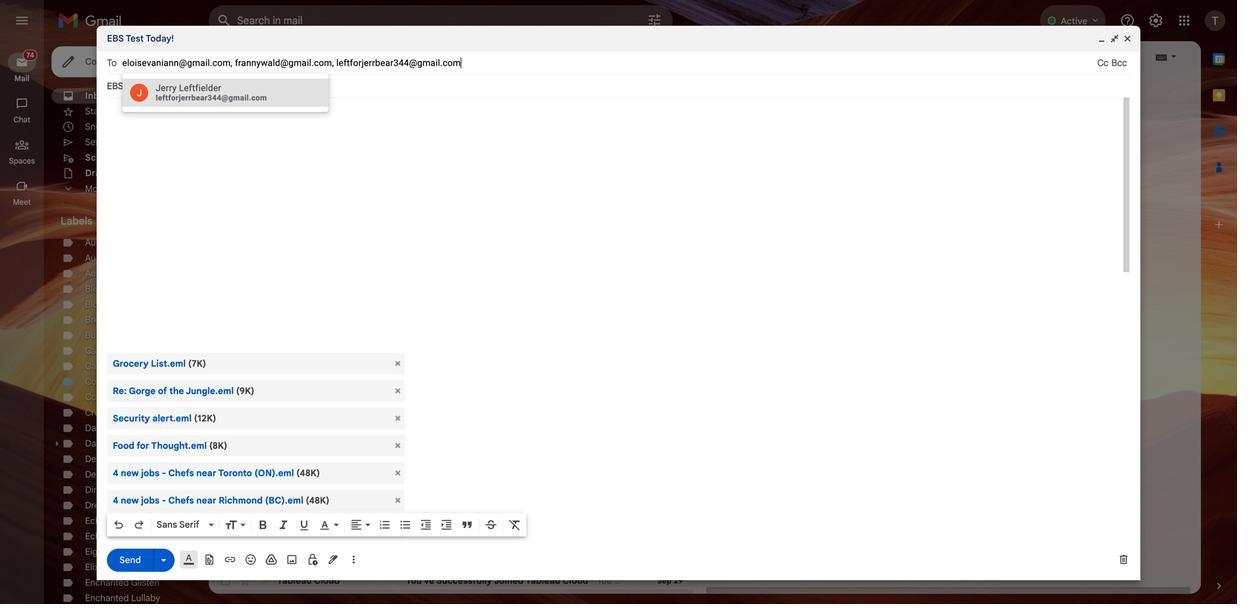 Task type: describe. For each thing, give the bounding box(es) containing it.
1 aurora from the top
[[85, 237, 112, 248]]

sans serif
[[157, 519, 199, 531]]

(7k)
[[188, 358, 206, 370]]

near for (on)
[[489, 521, 510, 533]]

not important switch for seventh row from the top
[[258, 539, 271, 552]]

- for 4 new jobs - chefs near toronto (on).eml (48k)
[[162, 468, 166, 479]]

gorge
[[129, 386, 156, 397]]

attachment: food for thought.eml. press enter to view the attachment and delete to remove it element
[[107, 435, 405, 457]]

3 row from the top
[[209, 410, 693, 428]]

meet heading
[[0, 197, 44, 207]]

lush inside aurora delight aurora euphoria aurora radiant blissful blossom solace breeze lush bubbles cascade cascade cozy
[[116, 314, 135, 326]]

2 echoes from the top
[[85, 531, 115, 542]]

underline ‪(⌘u)‬ image
[[298, 519, 311, 532]]

review.eml
[[209, 523, 258, 534]]

cozy joyful link
[[85, 392, 132, 403]]

attach files image
[[203, 553, 216, 566]]

food
[[113, 440, 134, 452]]

blossom
[[85, 299, 120, 310]]

chat
[[14, 115, 30, 125]]

sep
[[657, 576, 672, 586]]

cc
[[1097, 57, 1109, 69]]

send
[[119, 555, 141, 566]]

list.eml
[[151, 358, 186, 370]]

chefs for 4 new jobs - chefs near toronto (on).eml (48k)
[[168, 468, 194, 479]]

ican
[[277, 449, 294, 460]]

day link
[[85, 423, 101, 434]]

bulleted list ‪(⌘⇧8)‬ image
[[399, 519, 412, 532]]

3 aurora from the top
[[85, 268, 112, 279]]

4 job alerts by job b. from the top
[[277, 539, 364, 551]]

you've successfully joined tableau cloud -
[[406, 575, 597, 587]]

sep 29
[[657, 576, 683, 586]]

b. for not important switch associated with third row from the bottom
[[356, 521, 364, 533]]

2 inside row
[[338, 595, 342, 604]]

labels
[[61, 215, 93, 227]]

inbox
[[85, 90, 110, 101]]

2 enchanted from the top
[[85, 593, 129, 604]]

insert emoji ‪(⌘⇧2)‬ image
[[244, 553, 257, 566]]

new for 4 new jobs - chefs near toronto (on)
[[414, 521, 432, 533]]

noreply row
[[209, 374, 693, 392]]

1 enchanted from the top
[[85, 577, 129, 589]]

re:
[[113, 386, 127, 397]]

content link
[[85, 376, 118, 388]]

advanced search options image
[[642, 7, 668, 33]]

chefs for 4 new jobs - chefs near toronto (on)
[[461, 521, 487, 533]]

& inside ebs test today! dialog
[[135, 523, 142, 534]]

74
[[185, 91, 193, 101]]

snoozed link
[[85, 121, 121, 132]]

Subject field
[[107, 80, 1130, 93]]

new for 6 new jobs - chefs near richmond (bc)
[[414, 539, 432, 551]]

3 job alerts by job b. from the top
[[277, 521, 364, 533]]

important mainly because you often read messages with this label. switch
[[258, 106, 271, 119]]

dreamy
[[85, 500, 116, 511]]

blossom solace link
[[85, 299, 149, 310]]

insert photo image
[[285, 553, 298, 566]]

discard draft ‪(⌘⇧d)‬ image
[[1117, 553, 1130, 566]]

chat heading
[[0, 115, 44, 125]]

6 row from the top
[[209, 518, 693, 536]]

main menu image
[[14, 13, 30, 28]]

cars & bids inside row
[[277, 467, 328, 478]]

chefs for 6 new jobs - chefs near richmond (bc)
[[461, 539, 487, 551]]

(bc).eml
[[265, 495, 303, 506]]

quote ‪(⌘⇧9)‬ image
[[461, 519, 474, 532]]

attachment: re: gorge of the jungle.eml. press enter to view the attachment and delete to remove it element
[[107, 380, 405, 402]]

indent less ‪(⌘[)‬ image
[[419, 519, 432, 532]]

aurora radiant link
[[85, 268, 146, 279]]

attachment: grocery list.eml. press enter to view the attachment and delete to remove it element
[[107, 353, 405, 375]]

1 job alerts by job b. from the top
[[277, 431, 358, 442]]

richmond for (bc)
[[511, 539, 555, 551]]

delight inside aurora delight aurora euphoria aurora radiant blissful blossom solace breeze lush bubbles cascade cascade cozy
[[115, 237, 144, 248]]

7 row from the top
[[209, 536, 693, 554]]

labels heading
[[61, 215, 183, 227]]

dino
[[85, 485, 104, 496]]

search in mail image
[[213, 9, 236, 32]]

compose button
[[52, 46, 141, 77]]

mail, 74 unread messages image
[[22, 53, 36, 65]]

cc bcc
[[1097, 57, 1127, 69]]

6
[[406, 539, 411, 551]]

meadow
[[117, 515, 152, 527]]

bcc link
[[1112, 55, 1127, 71]]

more button
[[52, 181, 201, 197]]

(48k) for 4 new jobs - chefs near toronto (on).eml (48k)
[[296, 468, 320, 479]]

lush inside cozy joyful crepes day dazzle dewdrop delight delight lush dino dreamy echoes meadow echoes rainbow eight elixir enchanted glisten enchanted lullaby
[[116, 469, 136, 480]]

lullaby
[[131, 593, 160, 604]]

, for ican
[[294, 449, 297, 460]]

refresh image
[[258, 50, 271, 63]]

1 cell from the top
[[277, 358, 406, 371]]

not important switch for row containing ican
[[258, 448, 271, 461]]

cars & bids - week in review.eml (61k)
[[113, 523, 283, 534]]

1 echoes from the top
[[85, 515, 115, 527]]

b. for not important switch related to seventh row from the top
[[356, 539, 364, 551]]

alerts up toggle confidential mode image
[[295, 539, 322, 551]]

follow link to manage storage image
[[987, 191, 1000, 204]]

pop out image
[[1110, 34, 1120, 44]]

primary
[[242, 82, 276, 93]]

1 cascade from the top
[[85, 345, 121, 357]]

eight link
[[85, 546, 106, 558]]

- for 6 new jobs - chefs near richmond (bc)
[[455, 539, 459, 551]]

fri, sep 29, 2023, 9:12 am element
[[659, 593, 683, 604]]

security alert.eml (12k)
[[113, 413, 216, 424]]

dazzle
[[85, 438, 112, 449]]

social tab
[[535, 72, 697, 103]]

starred snoozed sent scheduled drafts
[[85, 106, 132, 179]]

noreply
[[277, 377, 308, 388]]

29
[[674, 576, 683, 586]]

(48k) for 4 new jobs - chefs near richmond (bc).eml (48k)
[[306, 495, 329, 506]]

more send options image
[[157, 554, 170, 567]]

bjord
[[302, 106, 326, 117]]

to
[[107, 57, 117, 69]]

security
[[113, 413, 150, 424]]

content
[[85, 376, 118, 388]]

4 for 4 new jobs - chefs near richmond (bc).eml
[[113, 495, 118, 506]]

(on).eml
[[254, 468, 294, 479]]

b. for sixth not important switch
[[356, 485, 364, 496]]

bids inside ebs test today! dialog
[[144, 523, 163, 534]]

serif
[[179, 519, 199, 531]]

ebs test today! dialog
[[97, 26, 1140, 604]]

2 row
[[209, 590, 693, 604]]

dino link
[[85, 485, 104, 496]]

snoozed
[[85, 121, 121, 132]]

by for 8th not important switch from the bottom of the page
[[321, 431, 331, 442]]

2 tableau from the left
[[526, 575, 560, 587]]

new for 4 new jobs - chefs near toronto (on).eml (48k)
[[121, 468, 139, 479]]

2 cloud from the left
[[563, 575, 588, 587]]

drafts
[[85, 168, 112, 179]]

ebs
[[107, 33, 124, 44]]

cars inside ebs test today! dialog
[[113, 523, 133, 534]]

cascade link
[[85, 345, 121, 357]]

scheduled
[[85, 152, 132, 163]]

- for 4 new jobs - chefs near toronto (on)
[[455, 521, 459, 533]]

cozy inside aurora delight aurora euphoria aurora radiant blissful blossom solace breeze lush bubbles cascade cascade cozy
[[123, 361, 143, 372]]

crepes
[[85, 407, 114, 418]]

meet
[[13, 197, 31, 207]]

4 inside "4 new jobs - chefs near toronto (on)" link
[[406, 521, 412, 533]]

new for 4 new jobs - chefs near richmond (bc).eml (48k)
[[121, 495, 139, 506]]

not important switch for cars & bids row
[[258, 466, 271, 479]]

row containing ican
[[209, 446, 693, 464]]

echoes rainbow link
[[85, 531, 152, 542]]

dewdrop
[[115, 438, 152, 449]]

primary tab list
[[209, 72, 1201, 103]]

breeze lush link
[[85, 314, 135, 326]]

successfully
[[436, 575, 492, 587]]

important according to google magic. switch for noreply
[[258, 376, 271, 389]]

attachment: security alert.eml. press enter to view the attachment and delete to remove it element
[[107, 408, 405, 429]]

aurora euphoria link
[[85, 253, 151, 264]]

ican , draft 2
[[277, 449, 326, 460]]

cars & bids today -
[[406, 503, 494, 514]]

important according to google magic. switch for google
[[258, 557, 271, 570]]

promotions, 2 new messages, tab
[[372, 72, 534, 103]]

2 job alerts by job b. from the top
[[277, 485, 364, 496]]

google
[[277, 557, 307, 569]]

Search in mail search field
[[209, 5, 673, 36]]

near for (bc)
[[489, 539, 509, 551]]

elixir
[[85, 562, 104, 573]]



Task type: locate. For each thing, give the bounding box(es) containing it.
toronto for (on)
[[511, 521, 545, 533]]

1 important according to google magic. switch from the top
[[258, 376, 271, 389]]

alert.eml
[[152, 413, 192, 424]]

drafts link
[[85, 168, 112, 179]]

cozy up gorge on the left of the page
[[123, 361, 143, 372]]

5 row from the top
[[209, 500, 693, 518]]

echoes meadow link
[[85, 515, 152, 527]]

not important switch inside cars & bids row
[[258, 466, 271, 479]]

delight up euphoria
[[115, 237, 144, 248]]

job alerts by job b. row
[[209, 428, 693, 446], [209, 482, 693, 500]]

0 horizontal spatial 2
[[322, 450, 326, 460]]

toggle split pane mode image
[[1119, 50, 1131, 63]]

cars & bids down ican , draft 2
[[277, 467, 328, 478]]

not important switch up attachment: security alert.eml. press enter to view the attachment and delete to remove it element
[[258, 394, 271, 407]]

, left bjord
[[298, 106, 300, 117]]

2 important according to google magic. switch from the top
[[258, 557, 271, 570]]

cascade cozy link
[[85, 361, 143, 372]]

important according to google magic. switch
[[258, 376, 271, 389], [258, 557, 271, 570], [258, 575, 271, 588]]

starred
[[85, 106, 115, 117]]

bold ‪(⌘b)‬ image
[[256, 519, 269, 532]]

cell up draft
[[277, 412, 406, 425]]

grocery
[[113, 358, 149, 370]]

google row
[[209, 554, 693, 572]]

primary tab
[[209, 72, 370, 103]]

new inside 6 new jobs - chefs near richmond (bc) link
[[414, 539, 432, 551]]

toggle confidential mode image
[[306, 553, 319, 566]]

jobs up google row
[[434, 539, 452, 551]]

italic ‪(⌘i)‬ image
[[277, 519, 290, 532]]

4 row from the top
[[209, 446, 693, 464]]

lush
[[116, 314, 135, 326], [116, 469, 136, 480]]

1 horizontal spatial tableau
[[526, 575, 560, 587]]

alerts
[[294, 431, 319, 442], [295, 485, 322, 496], [295, 521, 322, 533], [295, 539, 322, 551]]

insert signature image
[[327, 553, 340, 566]]

chefs down today
[[461, 521, 487, 533]]

to link
[[107, 57, 117, 69]]

1 vertical spatial toronto
[[511, 521, 545, 533]]

undo ‪(⌘z)‬ image
[[112, 519, 125, 532]]

inbox link
[[85, 90, 110, 101]]

chefs inside 6 new jobs - chefs near richmond (bc) link
[[461, 539, 487, 551]]

2 inside ican , draft 2
[[322, 450, 326, 460]]

not important switch down "attachment: 4 new jobs - chefs near toronto (on).eml. press enter to view the attachment and delete to remove it" "element"
[[258, 485, 271, 497]]

b.
[[350, 431, 358, 442], [356, 485, 364, 496], [356, 521, 364, 533], [356, 539, 364, 551]]

2 aurora from the top
[[85, 253, 112, 264]]

you've
[[406, 575, 434, 587]]

1 row from the top
[[209, 103, 693, 121]]

cell up noreply
[[277, 358, 406, 371]]

the
[[169, 386, 184, 397]]

1 vertical spatial cascade
[[85, 361, 121, 372]]

1 cloud from the left
[[314, 575, 340, 587]]

jobs for 4 new jobs - chefs near toronto (on).eml (48k)
[[141, 468, 159, 479]]

job alerts by job b. row up 'cars & bids today -'
[[209, 482, 693, 500]]

0 horizontal spatial cozy
[[85, 392, 105, 403]]

cozy inside cozy joyful crepes day dazzle dewdrop delight delight lush dino dreamy echoes meadow echoes rainbow eight elixir enchanted glisten enchanted lullaby
[[85, 392, 105, 403]]

attachment: 4 new jobs - chefs near toronto (on).eml. press enter to view the attachment and delete to remove it element
[[107, 463, 405, 484]]

navigation
[[0, 41, 45, 604]]

brad
[[277, 106, 298, 117]]

not important switch for atlassian row
[[258, 394, 271, 407]]

jobs up meadow at the bottom of page
[[141, 495, 159, 506]]

grocery list.eml (7k)
[[113, 358, 206, 370]]

4 not important switch from the top
[[258, 448, 271, 461]]

cc link
[[1097, 55, 1109, 71]]

Message Body text field
[[107, 104, 1120, 347]]

formatting options toolbar
[[107, 514, 526, 537]]

jobs right indent less ‪(⌘[)‬ image
[[434, 521, 453, 533]]

0 vertical spatial cascade
[[85, 345, 121, 357]]

1 horizontal spatial 2
[[328, 107, 332, 117]]

row containing brad
[[209, 103, 693, 121]]

sent
[[85, 137, 104, 148]]

bcc
[[1112, 57, 1127, 69]]

4 inside "attachment: 4 new jobs - chefs near toronto (on).eml. press enter to view the attachment and delete to remove it" "element"
[[113, 468, 118, 479]]

near up 6 new jobs - chefs near richmond (bc)
[[489, 521, 510, 533]]

toronto
[[218, 468, 252, 479], [511, 521, 545, 533]]

4 new jobs - chefs near toronto (on) link
[[406, 521, 622, 533]]

tableau down google
[[277, 575, 312, 587]]

1 vertical spatial echoes
[[85, 531, 115, 542]]

scheduled link
[[85, 152, 132, 163]]

2 cars & bids from the top
[[277, 503, 328, 514]]

toronto inside "element"
[[218, 468, 252, 479]]

alerts up draft
[[294, 431, 319, 442]]

1 not important switch from the top
[[258, 340, 271, 353]]

of
[[158, 386, 167, 397]]

close image
[[1122, 34, 1133, 44]]

1 job alerts by job b. row from the top
[[209, 428, 693, 446]]

by for not important switch associated with third row from the bottom
[[324, 521, 335, 533]]

- for cars & bids - week in review.eml (61k)
[[166, 523, 170, 534]]

4 for 4 new jobs - chefs near toronto (on).eml
[[113, 468, 118, 479]]

, left draft
[[294, 449, 297, 460]]

1 horizontal spatial richmond
[[511, 539, 555, 551]]

- inside "element"
[[162, 468, 166, 479]]

enchanted glisten link
[[85, 577, 159, 589]]

(48k) up 'formatting options' toolbar
[[306, 495, 329, 506]]

mail heading
[[0, 73, 44, 84]]

not important switch left italic ‪(⌘i)‬ image
[[258, 521, 271, 533]]

compose
[[85, 56, 125, 67]]

2 row from the top
[[209, 338, 693, 356]]

cozy up crepes
[[85, 392, 105, 403]]

echoes down dreamy
[[85, 515, 115, 527]]

new inside "attachment: 4 new jobs - chefs near toronto (on).eml. press enter to view the attachment and delete to remove it" "element"
[[121, 468, 139, 479]]

cascade down bubbles link
[[85, 345, 121, 357]]

2 vertical spatial 2
[[338, 595, 342, 604]]

glisten
[[131, 577, 159, 589]]

cars
[[277, 467, 297, 478], [277, 503, 297, 514], [406, 503, 426, 514], [113, 523, 133, 534]]

near for (bc).eml
[[196, 495, 216, 506]]

2
[[328, 107, 332, 117], [322, 450, 326, 460], [338, 595, 342, 604]]

richmond inside attachment: 4 new jobs - chefs near richmond (bc).eml. press enter to view the attachment and delete to remove it element
[[219, 495, 263, 506]]

1 vertical spatial aurora
[[85, 253, 112, 264]]

indent more ‪(⌘])‬ image
[[440, 519, 453, 532]]

0 vertical spatial echoes
[[85, 515, 115, 527]]

not important switch down attachment: security alert.eml. press enter to view the attachment and delete to remove it element
[[258, 430, 271, 443]]

0 vertical spatial richmond
[[219, 495, 263, 506]]

delight down dazzle
[[85, 454, 114, 465]]

sent link
[[85, 137, 104, 148]]

(9k)
[[236, 386, 254, 397]]

attachment: 4 new jobs - chefs near richmond (bc).eml. press enter to view the attachment and delete to remove it element
[[107, 490, 405, 512]]

new up meadow at the bottom of page
[[121, 495, 139, 506]]

chefs inside "4 new jobs - chefs near toronto (on)" link
[[461, 521, 487, 533]]

by right the underline ‪(⌘u)‬ icon
[[324, 521, 335, 533]]

alerts right italic ‪(⌘i)‬ image
[[295, 521, 322, 533]]

10 not important switch from the top
[[258, 593, 271, 604]]

not important switch up the insert files using drive icon
[[258, 539, 271, 552]]

delight lush link
[[85, 469, 136, 480]]

- for 4 new jobs - chefs near richmond (bc).eml (48k)
[[162, 495, 166, 506]]

1 vertical spatial lush
[[116, 469, 136, 480]]

0 horizontal spatial richmond
[[219, 495, 263, 506]]

0 vertical spatial lush
[[116, 314, 135, 326]]

new right bulleted list ‪(⌘⇧8)‬ icon
[[414, 521, 432, 533]]

0 vertical spatial job alerts by job b. row
[[209, 428, 693, 446]]

main content
[[209, 41, 1201, 604]]

(bc)
[[558, 539, 578, 551]]

chefs inside "attachment: 4 new jobs - chefs near toronto (on).eml. press enter to view the attachment and delete to remove it" "element"
[[168, 468, 194, 479]]

4 new jobs - chefs near toronto (on).eml (48k)
[[113, 468, 320, 479]]

2 vertical spatial important according to google magic. switch
[[258, 575, 271, 588]]

aurora up aurora euphoria link
[[85, 237, 112, 248]]

blissful link
[[85, 284, 114, 295]]

breeze
[[85, 314, 113, 326]]

chefs inside attachment: 4 new jobs - chefs near richmond (bc).eml. press enter to view the attachment and delete to remove it element
[[168, 495, 194, 506]]

(48k) inside "attachment: 4 new jobs - chefs near toronto (on).eml. press enter to view the attachment and delete to remove it" "element"
[[296, 468, 320, 479]]

not important switch for third row from the bottom
[[258, 521, 271, 533]]

jobs for 4 new jobs - chefs near richmond (bc).eml (48k)
[[141, 495, 159, 506]]

important according to google magic. switch right "insert emoji ‪(⌘⇧2)‬" image in the left bottom of the page
[[258, 557, 271, 570]]

new down food
[[121, 468, 139, 479]]

1 vertical spatial delight
[[85, 454, 114, 465]]

delight link
[[85, 454, 114, 465]]

not important switch inside atlassian row
[[258, 394, 271, 407]]

0 vertical spatial important according to google magic. switch
[[258, 376, 271, 389]]

(8k)
[[209, 440, 227, 452]]

lush down blossom solace link
[[116, 314, 135, 326]]

near for (on).eml
[[196, 468, 216, 479]]

2 not important switch from the top
[[258, 394, 271, 407]]

dazzle dewdrop link
[[85, 438, 152, 449]]

4 inside attachment: 4 new jobs - chefs near richmond (bc).eml. press enter to view the attachment and delete to remove it element
[[113, 495, 118, 506]]

insert files using drive image
[[265, 553, 278, 566]]

echoes
[[85, 515, 115, 527], [85, 531, 115, 542]]

not important switch down attachment: food for thought.eml. press enter to view the attachment and delete to remove it element
[[258, 466, 271, 479]]

by for sixth not important switch
[[324, 485, 335, 496]]

1 vertical spatial richmond
[[511, 539, 555, 551]]

2 job alerts by job b. row from the top
[[209, 482, 693, 500]]

4 new jobs - chefs near richmond (bc).eml (48k)
[[113, 495, 329, 506]]

tableau
[[277, 575, 312, 587], [526, 575, 560, 587]]

1 horizontal spatial toronto
[[511, 521, 545, 533]]

8 not important switch from the top
[[258, 521, 271, 533]]

near down (8k)
[[196, 468, 216, 479]]

draft
[[299, 449, 319, 460]]

1 cars & bids from the top
[[277, 467, 328, 478]]

0 vertical spatial (48k)
[[296, 468, 320, 479]]

(on)
[[548, 521, 569, 533]]

eight
[[85, 546, 106, 558]]

cozy joyful crepes day dazzle dewdrop delight delight lush dino dreamy echoes meadow echoes rainbow eight elixir enchanted glisten enchanted lullaby
[[85, 392, 160, 604]]

0 vertical spatial cozy
[[123, 361, 143, 372]]

2 for bjord
[[328, 107, 332, 117]]

by
[[321, 431, 331, 442], [324, 485, 335, 496], [324, 521, 335, 533], [324, 539, 335, 551]]

not important switch
[[258, 340, 271, 353], [258, 394, 271, 407], [258, 430, 271, 443], [258, 448, 271, 461], [258, 466, 271, 479], [258, 485, 271, 497], [258, 503, 271, 515], [258, 521, 271, 533], [258, 539, 271, 552], [258, 593, 271, 604]]

cloud down (bc)
[[563, 575, 588, 587]]

1 vertical spatial (48k)
[[306, 495, 329, 506]]

tab list
[[1201, 41, 1237, 558]]

4 left indent less ‪(⌘[)‬ image
[[406, 521, 412, 533]]

2 vertical spatial 4
[[406, 521, 412, 533]]

remove formatting ‪(⌘\)‬ image
[[508, 519, 521, 532]]

not important switch up "attachment: 4 new jobs - chefs near toronto (on).eml. press enter to view the attachment and delete to remove it" "element"
[[258, 448, 271, 461]]

row containing cars & bids
[[209, 500, 693, 518]]

aurora up blissful link
[[85, 268, 112, 279]]

& up the underline ‪(⌘u)‬ icon
[[300, 503, 306, 514]]

chefs
[[168, 468, 194, 479], [168, 495, 194, 506], [461, 521, 487, 533], [461, 539, 487, 551]]

(12k)
[[194, 413, 216, 424]]

leftfielder
[[179, 83, 221, 94]]

4 up echoes meadow link
[[113, 495, 118, 506]]

richmond for (bc).eml
[[219, 495, 263, 506]]

redo ‪(⌘y)‬ image
[[133, 519, 146, 532]]

food for thought.eml (8k)
[[113, 440, 227, 452]]

b. for 8th not important switch from the bottom of the page
[[350, 431, 358, 442]]

1 vertical spatial cozy
[[85, 392, 105, 403]]

0 horizontal spatial cloud
[[314, 575, 340, 587]]

0 vertical spatial cars & bids
[[277, 467, 328, 478]]

toronto for (on).eml
[[218, 468, 252, 479]]

cascade down cascade link
[[85, 361, 121, 372]]

toronto inside row
[[511, 521, 545, 533]]

not important switch up bold ‪(⌘b)‬ icon
[[258, 503, 271, 515]]

1 horizontal spatial ,
[[298, 106, 300, 117]]

atlassian
[[277, 395, 314, 406]]

5 not important switch from the top
[[258, 466, 271, 479]]

, for brad
[[298, 106, 300, 117]]

in
[[198, 523, 206, 534]]

minimize image
[[1097, 34, 1107, 44]]

row
[[209, 103, 693, 121], [209, 338, 693, 356], [209, 410, 693, 428], [209, 446, 693, 464], [209, 500, 693, 518], [209, 518, 693, 536], [209, 536, 693, 554], [209, 572, 693, 590]]

toronto up 4 new jobs - chefs near richmond (bc).eml (48k)
[[218, 468, 252, 479]]

spaces
[[9, 156, 35, 166]]

1 tableau from the left
[[277, 575, 312, 587]]

lush down food
[[116, 469, 136, 480]]

toronto up 6 new jobs - chefs near richmond (bc) link
[[511, 521, 545, 533]]

not important switch for seventh row from the bottom of the page
[[258, 340, 271, 353]]

richmond down "4 new jobs - chefs near toronto (on)" link
[[511, 539, 555, 551]]

near down strikethrough ‪(⌘⇧x)‬ image
[[489, 539, 509, 551]]

important according to google magic. switch inside noreply "row"
[[258, 376, 271, 389]]

1 vertical spatial ,
[[294, 449, 297, 460]]

jerry leftfielder list box
[[122, 79, 328, 107]]

chefs up sans serif "option"
[[168, 495, 194, 506]]

aurora down aurora delight link
[[85, 253, 112, 264]]

spaces heading
[[0, 156, 44, 166]]

not important switch for row containing cars & bids
[[258, 503, 271, 515]]

leftforjerrbear344@gmail.com
[[156, 93, 267, 102]]

cars & bids row
[[209, 464, 693, 482]]

1 vertical spatial 4
[[113, 495, 118, 506]]

0 horizontal spatial tableau
[[277, 575, 312, 587]]

cell inside row
[[277, 412, 406, 425]]

jobs for 6 new jobs - chefs near richmond (bc)
[[434, 539, 452, 551]]

cloud down insert signature icon
[[314, 575, 340, 587]]

2 vertical spatial delight
[[85, 469, 114, 480]]

(48k) down draft
[[296, 468, 320, 479]]

2 horizontal spatial 2
[[338, 595, 342, 604]]

jobs down for
[[141, 468, 159, 479]]

(48k) inside attachment: 4 new jobs - chefs near richmond (bc).eml. press enter to view the attachment and delete to remove it element
[[306, 495, 329, 506]]

1 vertical spatial cell
[[277, 412, 406, 425]]

cascade
[[85, 345, 121, 357], [85, 361, 121, 372]]

1 vertical spatial important according to google magic. switch
[[258, 557, 271, 570]]

9 not important switch from the top
[[258, 539, 271, 552]]

blissful
[[85, 284, 114, 295]]

0 horizontal spatial ,
[[294, 449, 297, 460]]

by up insert signature icon
[[324, 539, 335, 551]]

by for not important switch related to seventh row from the top
[[324, 539, 335, 551]]

& down ican , draft 2
[[300, 467, 306, 478]]

not important switch up 'attachment: re: gorge of the jungle.eml. press enter to view the attachment and delete to remove it' element
[[258, 340, 271, 353]]

crepes link
[[85, 407, 114, 418]]

chefs down thought.eml at bottom left
[[168, 468, 194, 479]]

thought.eml
[[151, 440, 207, 452]]

navigation containing mail
[[0, 41, 45, 604]]

0 vertical spatial aurora
[[85, 237, 112, 248]]

joyful
[[107, 392, 132, 403]]

0 vertical spatial delight
[[115, 237, 144, 248]]

atlassian row
[[209, 392, 693, 410]]

row containing tableau cloud
[[209, 572, 693, 590]]

tableau right joined at the left of page
[[526, 575, 560, 587]]

for
[[137, 440, 149, 452]]

2 inside brad , bjord 2
[[328, 107, 332, 117]]

8 row from the top
[[209, 572, 693, 590]]

aurora delight link
[[85, 237, 144, 248]]

main content containing primary
[[209, 41, 1201, 604]]

enchanted lullaby link
[[85, 593, 160, 604]]

chefs for 4 new jobs - chefs near richmond (bc).eml (48k)
[[168, 495, 194, 506]]

cars & bids up the underline ‪(⌘u)‬ icon
[[277, 503, 328, 514]]

new inside attachment: 4 new jobs - chefs near richmond (bc).eml. press enter to view the attachment and delete to remove it element
[[121, 495, 139, 506]]

2 for draft
[[322, 450, 326, 460]]

2 right draft
[[322, 450, 326, 460]]

enchanted down elixir link
[[85, 577, 129, 589]]

3 not important switch from the top
[[258, 430, 271, 443]]

3 important according to google magic. switch from the top
[[258, 575, 271, 588]]

insert link ‪(⌘k)‬ image
[[224, 553, 236, 566]]

cozy
[[123, 361, 143, 372], [85, 392, 105, 403]]

0 vertical spatial enchanted
[[85, 577, 129, 589]]

important according to google magic. switch down the insert files using drive icon
[[258, 575, 271, 588]]

& up indent less ‪(⌘[)‬ image
[[429, 503, 435, 514]]

1 vertical spatial 2
[[322, 450, 326, 460]]

1 horizontal spatial cozy
[[123, 361, 143, 372]]

job alerts by job b.
[[277, 431, 358, 442], [277, 485, 364, 496], [277, 521, 364, 533], [277, 539, 364, 551]]

0 vertical spatial toronto
[[218, 468, 252, 479]]

important according to google magic. switch down attachment: grocery list.eml. press enter to view the attachment and delete to remove it element
[[258, 376, 271, 389]]

not important switch inside 2 row
[[258, 593, 271, 604]]

delight down 'delight' 'link'
[[85, 469, 114, 480]]

important according to google magic. switch inside google row
[[258, 557, 271, 570]]

strikethrough ‪(⌘⇧x)‬ image
[[485, 519, 497, 532]]

test
[[126, 33, 144, 44]]

bubbles
[[85, 330, 118, 341]]

not important switch down the insert files using drive icon
[[258, 593, 271, 604]]

jerry
[[156, 83, 177, 94]]

not important switch for 2 row
[[258, 593, 271, 604]]

0 vertical spatial ,
[[298, 106, 300, 117]]

enchanted
[[85, 577, 129, 589], [85, 593, 129, 604]]

new inside "4 new jobs - chefs near toronto (on)" link
[[414, 521, 432, 533]]

more options image
[[350, 553, 358, 566]]

send button
[[107, 549, 153, 572]]

settings image
[[1148, 13, 1164, 28]]

aurora
[[85, 237, 112, 248], [85, 253, 112, 264], [85, 268, 112, 279]]

7 not important switch from the top
[[258, 503, 271, 515]]

richmond inside 6 new jobs - chefs near richmond (bc) link
[[511, 539, 555, 551]]

more
[[85, 183, 106, 194]]

richmond
[[219, 495, 263, 506], [511, 539, 555, 551]]

jobs inside "element"
[[141, 468, 159, 479]]

2 vertical spatial aurora
[[85, 268, 112, 279]]

sans serif option
[[154, 519, 206, 532]]

chefs down quote ‪(⌘⇧9)‬ icon
[[461, 539, 487, 551]]

2 cell from the top
[[277, 412, 406, 425]]

tableau cloud
[[277, 575, 340, 587]]

6 not important switch from the top
[[258, 485, 271, 497]]

older image
[[1093, 50, 1106, 63]]

jobs for 4 new jobs - chefs near toronto (on)
[[434, 521, 453, 533]]

4 down 'delight' 'link'
[[113, 468, 118, 479]]

1 vertical spatial cars & bids
[[277, 503, 328, 514]]

new right 6
[[414, 539, 432, 551]]

0 vertical spatial cell
[[277, 358, 406, 371]]

None text field
[[122, 53, 1097, 73]]

near up in
[[196, 495, 216, 506]]

1 horizontal spatial cloud
[[563, 575, 588, 587]]

enchanted down enchanted glisten link
[[85, 593, 129, 604]]

alerts up 'formatting options' toolbar
[[295, 485, 322, 496]]

cell
[[277, 358, 406, 371], [277, 412, 406, 425]]

& right undo ‪(⌘z)‬ "icon"
[[135, 523, 142, 534]]

1 vertical spatial job alerts by job b. row
[[209, 482, 693, 500]]

0 horizontal spatial toronto
[[218, 468, 252, 479]]

2 right bjord
[[328, 107, 332, 117]]

0 vertical spatial 2
[[328, 107, 332, 117]]

jobs
[[141, 468, 159, 479], [141, 495, 159, 506], [434, 521, 453, 533], [434, 539, 452, 551]]

job alerts by job b. row down atlassian row
[[209, 428, 693, 446]]

0 vertical spatial 4
[[113, 468, 118, 479]]

important according to google magic. switch for tableau cloud
[[258, 575, 271, 588]]

6 new jobs - chefs near richmond (bc)
[[406, 539, 578, 551]]

echoes up "eight" link
[[85, 531, 115, 542]]

1 vertical spatial enchanted
[[85, 593, 129, 604]]

2 down "tableau cloud"
[[338, 595, 342, 604]]

richmond up review.eml
[[219, 495, 263, 506]]

2 cascade from the top
[[85, 361, 121, 372]]

by up 'formatting options' toolbar
[[324, 485, 335, 496]]

by up ican , draft 2
[[321, 431, 331, 442]]

numbered list ‪(⌘⇧7)‬ image
[[378, 519, 391, 532]]

near inside "element"
[[196, 468, 216, 479]]



Task type: vqa. For each thing, say whether or not it's contained in the screenshot.
first GB from right
no



